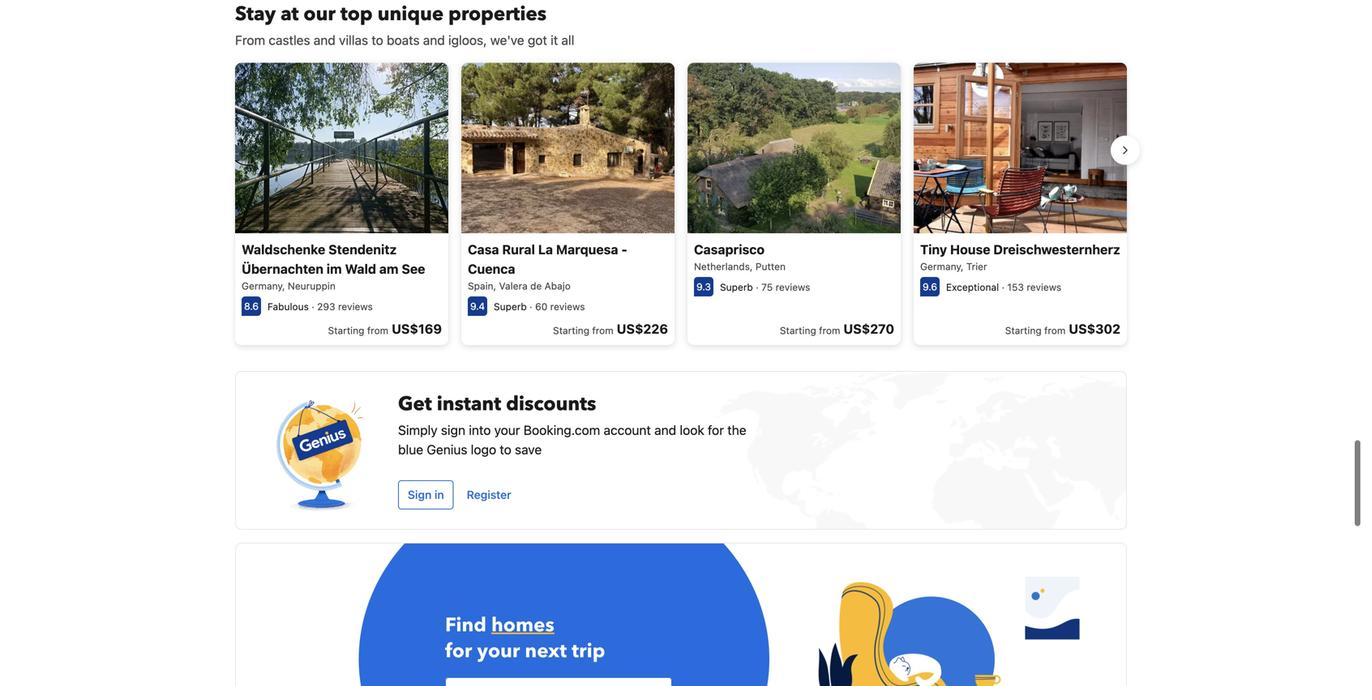 Task type: describe. For each thing, give the bounding box(es) containing it.
germany, inside tiny house dreischwesternherz germany, trier
[[920, 261, 964, 272]]

to inside stay at our top unique properties from castles and villas to boats and igloos, we've got it all
[[372, 33, 383, 48]]

fabulous · 293 reviews
[[268, 301, 373, 313]]

netherlands,
[[694, 261, 753, 272]]

la
[[538, 242, 553, 257]]

sign
[[408, 489, 432, 502]]

from
[[235, 33, 265, 48]]

-
[[621, 242, 627, 257]]

· for übernachten
[[312, 301, 314, 313]]

superb element for rural
[[494, 301, 527, 313]]

starting for us$169
[[328, 325, 364, 337]]

starting for us$226
[[553, 325, 589, 337]]

cuenca
[[468, 262, 515, 277]]

reviews for putten
[[776, 282, 810, 293]]

sign
[[441, 423, 465, 438]]

neuruppin
[[288, 281, 336, 292]]

· for dreischwesternherz
[[1002, 282, 1005, 293]]

übernachten
[[242, 262, 324, 277]]

superb for netherlands,
[[720, 282, 753, 293]]

75
[[761, 282, 773, 293]]

· for putten
[[756, 282, 759, 293]]

top
[[340, 1, 373, 28]]

into
[[469, 423, 491, 438]]

next
[[525, 638, 567, 665]]

account
[[604, 423, 651, 438]]

tiny
[[920, 242, 947, 257]]

trip
[[572, 638, 605, 665]]

from for us$169
[[367, 325, 388, 337]]

for inside find homes for your next trip
[[445, 638, 472, 665]]

got
[[528, 33, 547, 48]]

casa
[[468, 242, 499, 257]]

stay at our top unique properties from castles and villas to boats and igloos, we've got it all
[[235, 1, 574, 48]]

the
[[727, 423, 746, 438]]

starting from us$169
[[328, 322, 442, 337]]

exceptional · 153 reviews
[[946, 282, 1061, 293]]

waldschenke
[[242, 242, 325, 257]]

to inside get instant discounts simply sign into your booking.com account and look for the blue genius logo to save
[[500, 442, 511, 458]]

homes
[[491, 612, 554, 639]]

waldschenke stendenitz übernachten im wald am see germany, neuruppin
[[242, 242, 425, 292]]

casaprisco
[[694, 242, 765, 257]]

tiny house dreischwesternherz germany, trier
[[920, 242, 1120, 272]]

our
[[304, 1, 336, 28]]

it
[[551, 33, 558, 48]]

house
[[950, 242, 990, 257]]

sign in
[[408, 489, 444, 502]]

instant
[[437, 391, 501, 418]]

igloos,
[[448, 33, 487, 48]]

and inside get instant discounts simply sign into your booking.com account and look for the blue genius logo to save
[[654, 423, 676, 438]]

153
[[1007, 282, 1024, 293]]

superb element for netherlands,
[[720, 282, 753, 293]]

293
[[317, 301, 335, 313]]

in
[[435, 489, 444, 502]]

abajo
[[545, 281, 571, 292]]

from for us$302
[[1044, 325, 1066, 337]]

get
[[398, 391, 432, 418]]

dreischwesternherz
[[993, 242, 1120, 257]]

superb · 75 reviews
[[720, 282, 810, 293]]

blue
[[398, 442, 423, 458]]



Task type: vqa. For each thing, say whether or not it's contained in the screenshot.


Task type: locate. For each thing, give the bounding box(es) containing it.
starting from us$270
[[780, 322, 894, 337]]

de
[[530, 281, 542, 292]]

1 horizontal spatial and
[[423, 33, 445, 48]]

for inside get instant discounts simply sign into your booking.com account and look for the blue genius logo to save
[[708, 423, 724, 438]]

look
[[680, 423, 704, 438]]

starting from us$302
[[1005, 322, 1120, 337]]

your right into
[[494, 423, 520, 438]]

rural
[[502, 242, 535, 257]]

and left look
[[654, 423, 676, 438]]

for left homes
[[445, 638, 472, 665]]

1 horizontal spatial superb
[[720, 282, 753, 293]]

spain,
[[468, 281, 496, 292]]

1 from from the left
[[367, 325, 388, 337]]

1 vertical spatial for
[[445, 638, 472, 665]]

9.4 element
[[468, 297, 487, 316]]

1 vertical spatial superb
[[494, 301, 527, 313]]

reviews for la
[[550, 301, 585, 313]]

0 horizontal spatial superb
[[494, 301, 527, 313]]

0 horizontal spatial for
[[445, 638, 472, 665]]

from left us$270
[[819, 325, 840, 337]]

from inside starting from us$270
[[819, 325, 840, 337]]

to
[[372, 33, 383, 48], [500, 442, 511, 458]]

4 starting from the left
[[1005, 325, 1042, 337]]

superb
[[720, 282, 753, 293], [494, 301, 527, 313]]

0 vertical spatial germany,
[[920, 261, 964, 272]]

0 vertical spatial for
[[708, 423, 724, 438]]

from inside starting from us$169
[[367, 325, 388, 337]]

4 from from the left
[[1044, 325, 1066, 337]]

and down our
[[314, 33, 336, 48]]

2 from from the left
[[592, 325, 613, 337]]

from left us$226
[[592, 325, 613, 337]]

superb element down netherlands,
[[720, 282, 753, 293]]

· left the '153'
[[1002, 282, 1005, 293]]

1 starting from the left
[[328, 325, 364, 337]]

starting for us$302
[[1005, 325, 1042, 337]]

· left 60
[[530, 301, 532, 313]]

1 vertical spatial superb element
[[494, 301, 527, 313]]

find homes for your next trip
[[445, 612, 605, 665]]

im
[[327, 262, 342, 277]]

starting from us$226
[[553, 322, 668, 337]]

us$226
[[617, 322, 668, 337]]

your left next
[[477, 638, 520, 665]]

we've
[[490, 33, 524, 48]]

us$302
[[1069, 322, 1120, 337]]

starting for us$270
[[780, 325, 816, 337]]

superb down netherlands,
[[720, 282, 753, 293]]

8.6 element
[[242, 297, 261, 316]]

germany, inside waldschenke stendenitz übernachten im wald am see germany, neuruppin
[[242, 281, 285, 292]]

starting down 'superb · 75 reviews'
[[780, 325, 816, 337]]

superb element down valera
[[494, 301, 527, 313]]

reviews right 75
[[776, 282, 810, 293]]

germany,
[[920, 261, 964, 272], [242, 281, 285, 292]]

boats
[[387, 33, 420, 48]]

· left 293
[[312, 301, 314, 313]]

1 horizontal spatial superb element
[[720, 282, 753, 293]]

superb element
[[720, 282, 753, 293], [494, 301, 527, 313]]

putten
[[756, 261, 786, 272]]

0 vertical spatial your
[[494, 423, 520, 438]]

9.3 element
[[694, 277, 713, 297]]

starting inside starting from us$302
[[1005, 325, 1042, 337]]

villas
[[339, 33, 368, 48]]

at
[[281, 1, 299, 28]]

1 horizontal spatial for
[[708, 423, 724, 438]]

register link
[[460, 481, 518, 510]]

germany, down tiny
[[920, 261, 964, 272]]

superb · 60 reviews
[[494, 301, 585, 313]]

for
[[708, 423, 724, 438], [445, 638, 472, 665]]

region containing waldschenke stendenitz übernachten im wald am see
[[222, 57, 1140, 352]]

genius
[[427, 442, 467, 458]]

booking.com
[[524, 423, 600, 438]]

reviews
[[776, 282, 810, 293], [1027, 282, 1061, 293], [338, 301, 373, 313], [550, 301, 585, 313]]

from inside starting from us$226
[[592, 325, 613, 337]]

· for la
[[530, 301, 532, 313]]

reviews down abajo
[[550, 301, 585, 313]]

simply
[[398, 423, 438, 438]]

3 from from the left
[[819, 325, 840, 337]]

casa rural la marquesa - cuenca spain, valera de abajo
[[468, 242, 627, 292]]

exceptional
[[946, 282, 999, 293]]

all
[[561, 33, 574, 48]]

0 horizontal spatial and
[[314, 33, 336, 48]]

your
[[494, 423, 520, 438], [477, 638, 520, 665]]

from left us$302 on the top right
[[1044, 325, 1066, 337]]

save
[[515, 442, 542, 458]]

germany, up 8.6 element
[[242, 281, 285, 292]]

get instant discounts simply sign into your booking.com account and look for the blue genius logo to save
[[398, 391, 746, 458]]

0 vertical spatial to
[[372, 33, 383, 48]]

reviews right 293
[[338, 301, 373, 313]]

0 horizontal spatial superb element
[[494, 301, 527, 313]]

9.4
[[470, 301, 485, 312]]

castles
[[269, 33, 310, 48]]

find
[[445, 612, 487, 639]]

·
[[756, 282, 759, 293], [1002, 282, 1005, 293], [312, 301, 314, 313], [530, 301, 532, 313]]

starting down superb · 60 reviews
[[553, 325, 589, 337]]

to right villas
[[372, 33, 383, 48]]

reviews for übernachten
[[338, 301, 373, 313]]

from left us$169
[[367, 325, 388, 337]]

superb for rural
[[494, 301, 527, 313]]

reviews right the '153'
[[1027, 282, 1061, 293]]

from for us$226
[[592, 325, 613, 337]]

1 vertical spatial your
[[477, 638, 520, 665]]

starting inside starting from us$270
[[780, 325, 816, 337]]

stay
[[235, 1, 276, 28]]

us$169
[[392, 322, 442, 337]]

us$270
[[844, 322, 894, 337]]

discounts
[[506, 391, 596, 418]]

marquesa
[[556, 242, 618, 257]]

60
[[535, 301, 548, 313]]

trier
[[966, 261, 987, 272]]

see
[[402, 262, 425, 277]]

register
[[467, 489, 511, 502]]

9.6 element
[[920, 277, 940, 297]]

9.3
[[696, 281, 711, 293]]

region
[[222, 57, 1140, 352]]

3 starting from the left
[[780, 325, 816, 337]]

reviews for dreischwesternherz
[[1027, 282, 1061, 293]]

fabulous element
[[268, 301, 309, 313]]

0 vertical spatial superb element
[[720, 282, 753, 293]]

from for us$270
[[819, 325, 840, 337]]

0 horizontal spatial germany,
[[242, 281, 285, 292]]

logo
[[471, 442, 496, 458]]

to right logo at left bottom
[[500, 442, 511, 458]]

1 vertical spatial germany,
[[242, 281, 285, 292]]

wald
[[345, 262, 376, 277]]

starting
[[328, 325, 364, 337], [553, 325, 589, 337], [780, 325, 816, 337], [1005, 325, 1042, 337]]

from inside starting from us$302
[[1044, 325, 1066, 337]]

1 vertical spatial to
[[500, 442, 511, 458]]

starting down the '153'
[[1005, 325, 1042, 337]]

2 horizontal spatial and
[[654, 423, 676, 438]]

0 horizontal spatial to
[[372, 33, 383, 48]]

starting down 293
[[328, 325, 364, 337]]

· left 75
[[756, 282, 759, 293]]

your inside find homes for your next trip
[[477, 638, 520, 665]]

0 vertical spatial superb
[[720, 282, 753, 293]]

your inside get instant discounts simply sign into your booking.com account and look for the blue genius logo to save
[[494, 423, 520, 438]]

starting inside starting from us$226
[[553, 325, 589, 337]]

9.6
[[923, 281, 937, 293]]

and
[[314, 33, 336, 48], [423, 33, 445, 48], [654, 423, 676, 438]]

2 starting from the left
[[553, 325, 589, 337]]

starting inside starting from us$169
[[328, 325, 364, 337]]

sign in link
[[398, 481, 454, 510]]

superb down valera
[[494, 301, 527, 313]]

exceptional element
[[946, 282, 999, 293]]

1 horizontal spatial germany,
[[920, 261, 964, 272]]

am
[[379, 262, 399, 277]]

8.6
[[244, 301, 259, 312]]

casaprisco netherlands, putten
[[694, 242, 786, 272]]

valera
[[499, 281, 528, 292]]

fabulous
[[268, 301, 309, 313]]

properties
[[448, 1, 547, 28]]

unique
[[378, 1, 444, 28]]

for left the
[[708, 423, 724, 438]]

stendenitz
[[328, 242, 397, 257]]

1 horizontal spatial to
[[500, 442, 511, 458]]

and right the boats in the left top of the page
[[423, 33, 445, 48]]



